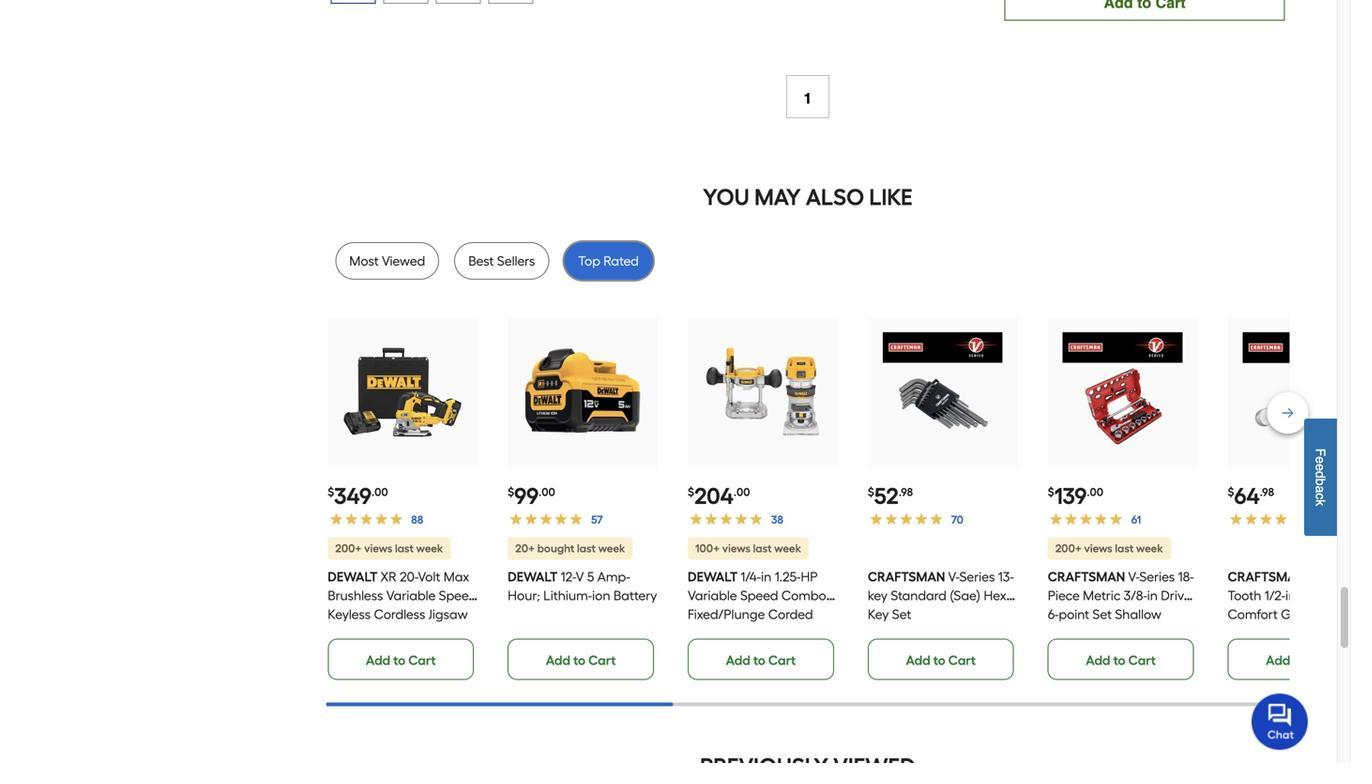Task type: describe. For each thing, give the bounding box(es) containing it.
lithium-
[[544, 587, 592, 603]]

v- for (sae)
[[948, 569, 960, 584]]

349 list item
[[328, 317, 478, 680]]

add to cart link for 349
[[328, 638, 474, 680]]

f e e d b a c k button
[[1305, 418, 1337, 536]]

add to cart link for 52
[[868, 638, 1014, 680]]

d
[[1313, 471, 1328, 478]]

router
[[688, 625, 727, 641]]

add to cart for 99
[[546, 652, 616, 668]]

100+
[[695, 541, 720, 555]]

.00 for 349
[[372, 485, 388, 499]]

top
[[578, 253, 601, 269]]

200+ for 349
[[335, 541, 362, 555]]

12-
[[561, 569, 576, 584]]

views for 204
[[722, 541, 751, 555]]

in inside v-series 18- piece metric 3/8-in drive 6-point set shallow socket set
[[1148, 587, 1158, 603]]

hex
[[984, 587, 1007, 603]]

best sellers
[[468, 253, 535, 269]]

keyless
[[328, 606, 371, 622]]

200+ for 139
[[1056, 541, 1082, 555]]

$ for 204
[[688, 485, 694, 499]]

amp-
[[597, 569, 630, 584]]

ion
[[592, 587, 611, 603]]

2 e from the top
[[1313, 464, 1328, 471]]

139
[[1055, 482, 1087, 509]]

most
[[349, 253, 379, 269]]

$ for 99
[[508, 485, 514, 499]]

.00 for 204
[[734, 485, 750, 499]]

week for 139
[[1136, 541, 1164, 555]]

add for 99
[[546, 652, 571, 668]]

v-series 18- piece metric 3/8-in drive 6-point set shallow socket set
[[1048, 569, 1194, 641]]

metric
[[1083, 587, 1121, 603]]

f e e d b a c k
[[1313, 448, 1328, 506]]

previously viewed heading
[[326, 747, 1290, 763]]

$ for 64
[[1228, 485, 1235, 499]]

set right socket
[[1091, 625, 1110, 641]]

64 list item
[[1228, 317, 1351, 680]]

52
[[875, 482, 899, 509]]

add for 139
[[1086, 652, 1111, 668]]

$ 204 .00
[[688, 482, 750, 509]]

dewalt for 99
[[508, 569, 558, 584]]

craftsman inside 52 "list item"
[[868, 569, 945, 584]]

week for 204
[[774, 541, 801, 555]]

battery inside xr 20-volt max brushless variable speed keyless cordless jigsaw (charger included and battery included)
[[328, 644, 372, 660]]

20+
[[515, 541, 535, 555]]

add to cart for 349
[[366, 652, 436, 668]]

.00 for 99
[[539, 485, 555, 499]]

add to cart for 139
[[1086, 652, 1156, 668]]

series for hex
[[960, 569, 995, 584]]

18-
[[1178, 569, 1194, 584]]

1/4-
[[741, 569, 761, 584]]

99
[[514, 482, 539, 509]]

add to cart link for 99
[[508, 638, 654, 680]]

you
[[703, 183, 750, 210]]

add to cart link for 139
[[1048, 638, 1194, 680]]

64
[[1235, 482, 1260, 509]]

1 link
[[786, 75, 830, 118]]

standard
[[891, 587, 947, 603]]

corded
[[768, 606, 813, 622]]

like
[[869, 183, 913, 210]]

20-
[[400, 569, 418, 584]]

(charger
[[328, 625, 381, 641]]

139 list item
[[1048, 317, 1198, 680]]

$ 99 .00
[[508, 482, 555, 509]]

349
[[334, 482, 372, 509]]

.00 for 139
[[1087, 485, 1104, 499]]

bought
[[537, 541, 575, 555]]

k
[[1313, 499, 1328, 506]]

c
[[1313, 493, 1328, 499]]

week for 99
[[598, 541, 625, 555]]

shallow
[[1115, 606, 1162, 622]]

piece
[[1048, 587, 1080, 603]]

hp
[[801, 569, 818, 584]]

204
[[694, 482, 734, 509]]

key
[[868, 587, 888, 603]]

variable inside 1/4-in 1.25-hp variable speed combo fixed/plunge corded router
[[688, 587, 737, 603]]

xr 20-volt max brushless variable speed keyless cordless jigsaw (charger included and battery included)
[[328, 569, 477, 660]]

dewalt 12-v 5 amp-hour; lithium-ion battery image
[[523, 332, 643, 452]]

included)
[[375, 644, 430, 660]]

200+ views last week for 349
[[335, 541, 443, 555]]

100+ views last week
[[695, 541, 801, 555]]

to for 349
[[393, 652, 406, 668]]

$ 64 .98
[[1228, 482, 1275, 509]]

3/8-
[[1124, 587, 1148, 603]]

last for 349
[[395, 541, 414, 555]]

in inside 1/4-in 1.25-hp variable speed combo fixed/plunge corded router
[[761, 569, 772, 584]]



Task type: vqa. For each thing, say whether or not it's contained in the screenshot.
in's Series
yes



Task type: locate. For each thing, give the bounding box(es) containing it.
to for 99
[[573, 652, 586, 668]]

12-v 5 amp- hour; lithium-ion battery
[[508, 569, 657, 603]]

to down 1/4-in 1.25-hp variable speed combo fixed/plunge corded router
[[753, 652, 766, 668]]

may
[[755, 183, 801, 210]]

5 $ from the left
[[1048, 485, 1055, 499]]

$ for 52
[[868, 485, 875, 499]]

2 horizontal spatial views
[[1084, 541, 1113, 555]]

.00
[[372, 485, 388, 499], [539, 485, 555, 499], [734, 485, 750, 499], [1087, 485, 1104, 499]]

1 .00 from the left
[[372, 485, 388, 499]]

1 last from the left
[[395, 541, 414, 555]]

last for 139
[[1115, 541, 1134, 555]]

cart down corded
[[769, 652, 796, 668]]

a
[[1313, 485, 1328, 493]]

.98 for 64
[[1260, 485, 1275, 499]]

views for 349
[[364, 541, 393, 555]]

1 series from the left
[[960, 569, 995, 584]]

1 horizontal spatial series
[[1140, 569, 1175, 584]]

last inside 99 list item
[[577, 541, 596, 555]]

0 horizontal spatial views
[[364, 541, 393, 555]]

2 $ from the left
[[508, 485, 514, 499]]

5
[[587, 569, 594, 584]]

variable down 20-
[[386, 587, 436, 603]]

1 week from the left
[[416, 541, 443, 555]]

1 horizontal spatial variable
[[688, 587, 737, 603]]

add to cart link inside 99 list item
[[508, 638, 654, 680]]

speed inside xr 20-volt max brushless variable speed keyless cordless jigsaw (charger included and battery included)
[[439, 587, 477, 603]]

views inside the 139 list item
[[1084, 541, 1113, 555]]

add inside 52 "list item"
[[906, 652, 931, 668]]

last inside 204 list item
[[753, 541, 772, 555]]

204 list item
[[688, 317, 838, 680]]

add to cart link inside 204 list item
[[688, 638, 834, 680]]

fixed/plunge
[[688, 606, 765, 622]]

v- inside v-series 18- piece metric 3/8-in drive 6-point set shallow socket set
[[1128, 569, 1140, 584]]

add to cart down the shallow
[[1086, 652, 1156, 668]]

cart for 99
[[589, 652, 616, 668]]

1 cart from the left
[[408, 652, 436, 668]]

2 series from the left
[[1140, 569, 1175, 584]]

0 vertical spatial battery
[[614, 587, 657, 603]]

craftsman inside the 139 list item
[[1048, 569, 1126, 584]]

add to cart down lithium-
[[546, 652, 616, 668]]

last inside the 139 list item
[[1115, 541, 1134, 555]]

to down v-series 13- key standard (sae) hex key set
[[934, 652, 946, 668]]

1 $ from the left
[[328, 485, 334, 499]]

cart down ion
[[589, 652, 616, 668]]

1 dewalt from the left
[[328, 569, 378, 584]]

0 horizontal spatial craftsman
[[868, 569, 945, 584]]

v- inside v-series 13- key standard (sae) hex key set
[[948, 569, 960, 584]]

20+ bought last week
[[515, 541, 625, 555]]

1
[[804, 89, 812, 107]]

best
[[468, 253, 494, 269]]

0 horizontal spatial 200+
[[335, 541, 362, 555]]

2 week from the left
[[598, 541, 625, 555]]

cart inside 99 list item
[[589, 652, 616, 668]]

dewalt up brushless
[[328, 569, 378, 584]]

add to cart down corded
[[726, 652, 796, 668]]

1 horizontal spatial in
[[1148, 587, 1158, 603]]

1 v- from the left
[[948, 569, 960, 584]]

$ inside $ 204 .00
[[688, 485, 694, 499]]

dewalt 1/4-in 1.25-hp variable speed combo fixed/plunge corded router image
[[703, 332, 823, 452]]

5 add to cart from the left
[[1086, 652, 1156, 668]]

craftsman
[[868, 569, 945, 584], [1048, 569, 1126, 584], [1228, 569, 1306, 584]]

add for 204
[[726, 652, 751, 668]]

add to cart down v-series 13- key standard (sae) hex key set
[[906, 652, 976, 668]]

4 last from the left
[[1115, 541, 1134, 555]]

0 horizontal spatial battery
[[328, 644, 372, 660]]

200+ views last week inside 349 list item
[[335, 541, 443, 555]]

add to cart link for 204
[[688, 638, 834, 680]]

cart inside the 139 list item
[[1129, 652, 1156, 668]]

to for 139
[[1114, 652, 1126, 668]]

1 e from the top
[[1313, 456, 1328, 464]]

4 add to cart from the left
[[906, 652, 976, 668]]

dewalt for 349
[[328, 569, 378, 584]]

v- up 3/8-
[[1128, 569, 1140, 584]]

1 horizontal spatial views
[[722, 541, 751, 555]]

views inside 349 list item
[[364, 541, 393, 555]]

3 $ from the left
[[688, 485, 694, 499]]

dewalt up hour;
[[508, 569, 558, 584]]

0 horizontal spatial variable
[[386, 587, 436, 603]]

add to cart link down lithium-
[[508, 638, 654, 680]]

craftsman for 139
[[1048, 569, 1126, 584]]

week inside 204 list item
[[774, 541, 801, 555]]

$
[[328, 485, 334, 499], [508, 485, 514, 499], [688, 485, 694, 499], [868, 485, 875, 499], [1048, 485, 1055, 499], [1228, 485, 1235, 499]]

v
[[576, 569, 584, 584]]

speed inside 1/4-in 1.25-hp variable speed combo fixed/plunge corded router
[[740, 587, 778, 603]]

2 v- from the left
[[1128, 569, 1140, 584]]

week for 349
[[416, 541, 443, 555]]

3 add to cart link from the left
[[688, 638, 834, 680]]

0 horizontal spatial 200+ views last week
[[335, 541, 443, 555]]

add to cart link inside the 139 list item
[[1048, 638, 1194, 680]]

1 craftsman from the left
[[868, 569, 945, 584]]

3 craftsman from the left
[[1228, 569, 1306, 584]]

in up the shallow
[[1148, 587, 1158, 603]]

battery inside 12-v 5 amp- hour; lithium-ion battery
[[614, 587, 657, 603]]

series inside v-series 18- piece metric 3/8-in drive 6-point set shallow socket set
[[1140, 569, 1175, 584]]

dewalt inside 99 list item
[[508, 569, 558, 584]]

last for 99
[[577, 541, 596, 555]]

viewed
[[382, 253, 425, 269]]

1 add from the left
[[366, 652, 390, 668]]

3 cart from the left
[[769, 652, 796, 668]]

speed down "1/4-"
[[740, 587, 778, 603]]

last for 204
[[753, 541, 772, 555]]

3 week from the left
[[774, 541, 801, 555]]

2 .98 from the left
[[1260, 485, 1275, 499]]

combo
[[782, 587, 826, 603]]

to for 204
[[753, 652, 766, 668]]

1 to from the left
[[393, 652, 406, 668]]

1/4-in 1.25-hp variable speed combo fixed/plunge corded router
[[688, 569, 826, 641]]

.98 inside $ 52 .98
[[899, 485, 913, 499]]

1 200+ views last week from the left
[[335, 541, 443, 555]]

hour;
[[508, 587, 540, 603]]

3 views from the left
[[1084, 541, 1113, 555]]

cart for 349
[[408, 652, 436, 668]]

and
[[439, 625, 463, 641]]

4 cart from the left
[[949, 652, 976, 668]]

add inside 349 list item
[[366, 652, 390, 668]]

week inside the 139 list item
[[1136, 541, 1164, 555]]

1 speed from the left
[[439, 587, 477, 603]]

to down lithium-
[[573, 652, 586, 668]]

1 horizontal spatial 200+
[[1056, 541, 1082, 555]]

200+ inside 349 list item
[[335, 541, 362, 555]]

last up 20-
[[395, 541, 414, 555]]

add to cart link inside 349 list item
[[328, 638, 474, 680]]

to
[[393, 652, 406, 668], [573, 652, 586, 668], [753, 652, 766, 668], [934, 652, 946, 668], [1114, 652, 1126, 668]]

2 add to cart link from the left
[[508, 638, 654, 680]]

2 cart from the left
[[589, 652, 616, 668]]

cart for 204
[[769, 652, 796, 668]]

to for 52
[[934, 652, 946, 668]]

cart down included
[[408, 652, 436, 668]]

week
[[416, 541, 443, 555], [598, 541, 625, 555], [774, 541, 801, 555], [1136, 541, 1164, 555]]

set
[[892, 606, 912, 622], [1093, 606, 1112, 622], [1091, 625, 1110, 641]]

(sae)
[[950, 587, 981, 603]]

1 add to cart link from the left
[[328, 638, 474, 680]]

to down included
[[393, 652, 406, 668]]

2 craftsman from the left
[[1048, 569, 1126, 584]]

2 dewalt from the left
[[508, 569, 558, 584]]

1.25-
[[775, 569, 801, 584]]

cart down the shallow
[[1129, 652, 1156, 668]]

point
[[1059, 606, 1090, 622]]

add to cart inside 99 list item
[[546, 652, 616, 668]]

dewalt inside 349 list item
[[328, 569, 378, 584]]

5 add to cart link from the left
[[1048, 638, 1194, 680]]

to inside the 139 list item
[[1114, 652, 1126, 668]]

2 horizontal spatial craftsman
[[1228, 569, 1306, 584]]

views for 139
[[1084, 541, 1113, 555]]

0 horizontal spatial in
[[761, 569, 772, 584]]

1 horizontal spatial craftsman
[[1048, 569, 1126, 584]]

13-
[[998, 569, 1014, 584]]

e
[[1313, 456, 1328, 464], [1313, 464, 1328, 471]]

craftsman up metric
[[1048, 569, 1126, 584]]

0 horizontal spatial dewalt
[[328, 569, 378, 584]]

200+ views last week up 'xr'
[[335, 541, 443, 555]]

3 last from the left
[[753, 541, 772, 555]]

3 to from the left
[[753, 652, 766, 668]]

add to cart link down cordless
[[328, 638, 474, 680]]

52 list item
[[868, 317, 1018, 680]]

drive
[[1161, 587, 1192, 603]]

1 views from the left
[[364, 541, 393, 555]]

f
[[1313, 448, 1328, 456]]

to inside 52 "list item"
[[934, 652, 946, 668]]

cart inside 52 "list item"
[[949, 652, 976, 668]]

dewalt xr 20-volt max brushless variable speed keyless cordless jigsaw (charger included and battery included) image
[[343, 332, 463, 452]]

add down lithium-
[[546, 652, 571, 668]]

add to cart link down v-series 13- key standard (sae) hex key set
[[868, 638, 1014, 680]]

.00 inside $ 139 .00
[[1087, 485, 1104, 499]]

craftsman v-series 13-key standard (sae) hex key set image
[[883, 332, 1003, 452]]

3 add to cart from the left
[[726, 652, 796, 668]]

battery down amp-
[[614, 587, 657, 603]]

add to cart link down corded
[[688, 638, 834, 680]]

200+ views last week for 139
[[1056, 541, 1164, 555]]

0 horizontal spatial speed
[[439, 587, 477, 603]]

0 horizontal spatial .98
[[899, 485, 913, 499]]

in
[[761, 569, 772, 584], [1148, 587, 1158, 603]]

.98 for 52
[[899, 485, 913, 499]]

1 200+ from the left
[[335, 541, 362, 555]]

1 variable from the left
[[386, 587, 436, 603]]

cart for 52
[[949, 652, 976, 668]]

craftsman link
[[1228, 569, 1351, 641]]

1 horizontal spatial v-
[[1128, 569, 1140, 584]]

battery
[[614, 587, 657, 603], [328, 644, 372, 660]]

to inside 204 list item
[[753, 652, 766, 668]]

add inside 204 list item
[[726, 652, 751, 668]]

200+ inside the 139 list item
[[1056, 541, 1082, 555]]

b
[[1313, 478, 1328, 486]]

0 horizontal spatial v-
[[948, 569, 960, 584]]

.00 inside the '$ 349 .00'
[[372, 485, 388, 499]]

rated
[[604, 253, 639, 269]]

last up 5
[[577, 541, 596, 555]]

2 add from the left
[[546, 652, 571, 668]]

views right 100+
[[722, 541, 751, 555]]

5 to from the left
[[1114, 652, 1126, 668]]

add to cart
[[366, 652, 436, 668], [546, 652, 616, 668], [726, 652, 796, 668], [906, 652, 976, 668], [1086, 652, 1156, 668]]

v- for 3/8-
[[1128, 569, 1140, 584]]

views up 'xr'
[[364, 541, 393, 555]]

$ inside $ 99 .00
[[508, 485, 514, 499]]

add to cart inside the 139 list item
[[1086, 652, 1156, 668]]

dewalt
[[328, 569, 378, 584], [508, 569, 558, 584], [688, 569, 738, 584]]

views inside 204 list item
[[722, 541, 751, 555]]

dewalt inside 204 list item
[[688, 569, 738, 584]]

add down router
[[726, 652, 751, 668]]

week up volt
[[416, 541, 443, 555]]

max
[[444, 569, 469, 584]]

3 add from the left
[[726, 652, 751, 668]]

series for in
[[1140, 569, 1175, 584]]

series up the '(sae)' on the right of the page
[[960, 569, 995, 584]]

in left 1.25-
[[761, 569, 772, 584]]

4 week from the left
[[1136, 541, 1164, 555]]

200+ views last week up metric
[[1056, 541, 1164, 555]]

e up the d
[[1313, 456, 1328, 464]]

add to cart link down the shallow
[[1048, 638, 1194, 680]]

add to cart link
[[328, 638, 474, 680], [508, 638, 654, 680], [688, 638, 834, 680], [868, 638, 1014, 680], [1048, 638, 1194, 680]]

add to cart for 52
[[906, 652, 976, 668]]

add inside the 139 list item
[[1086, 652, 1111, 668]]

4 to from the left
[[934, 652, 946, 668]]

last up "1/4-"
[[753, 541, 772, 555]]

variable up fixed/plunge
[[688, 587, 737, 603]]

views up metric
[[1084, 541, 1113, 555]]

last inside 349 list item
[[395, 541, 414, 555]]

2 200+ from the left
[[1056, 541, 1082, 555]]

$ inside the '$ 349 .00'
[[328, 485, 334, 499]]

99 list item
[[508, 317, 658, 680]]

volt
[[418, 569, 440, 584]]

4 add to cart link from the left
[[868, 638, 1014, 680]]

add for 52
[[906, 652, 931, 668]]

2 .00 from the left
[[539, 485, 555, 499]]

200+ views last week inside the 139 list item
[[1056, 541, 1164, 555]]

speed
[[439, 587, 477, 603], [740, 587, 778, 603]]

add to cart link inside 52 "list item"
[[868, 638, 1014, 680]]

2 speed from the left
[[740, 587, 778, 603]]

200+ up piece
[[1056, 541, 1082, 555]]

1 horizontal spatial 200+ views last week
[[1056, 541, 1164, 555]]

speed down max
[[439, 587, 477, 603]]

1 horizontal spatial battery
[[614, 587, 657, 603]]

week inside 349 list item
[[416, 541, 443, 555]]

socket
[[1048, 625, 1088, 641]]

2 to from the left
[[573, 652, 586, 668]]

add to cart for 204
[[726, 652, 796, 668]]

week up 1.25-
[[774, 541, 801, 555]]

$ 349 .00
[[328, 482, 388, 509]]

chat invite button image
[[1252, 693, 1309, 750]]

1 vertical spatial in
[[1148, 587, 1158, 603]]

$ for 349
[[328, 485, 334, 499]]

battery down (charger
[[328, 644, 372, 660]]

2 views from the left
[[722, 541, 751, 555]]

also
[[806, 183, 864, 210]]

add for 349
[[366, 652, 390, 668]]

week inside 99 list item
[[598, 541, 625, 555]]

series up drive
[[1140, 569, 1175, 584]]

1 add to cart from the left
[[366, 652, 436, 668]]

v-series 13- key standard (sae) hex key set
[[868, 569, 1014, 622]]

3 .00 from the left
[[734, 485, 750, 499]]

last
[[395, 541, 414, 555], [577, 541, 596, 555], [753, 541, 772, 555], [1115, 541, 1134, 555]]

craftsman v-series 96-tooth 1/2-in drive comfort grip handle ratchet image
[[1243, 332, 1351, 452]]

jigsaw
[[429, 606, 468, 622]]

key
[[868, 606, 889, 622]]

2 last from the left
[[577, 541, 596, 555]]

3 dewalt from the left
[[688, 569, 738, 584]]

set right 'key'
[[892, 606, 912, 622]]

5 cart from the left
[[1129, 652, 1156, 668]]

1 horizontal spatial .98
[[1260, 485, 1275, 499]]

set inside v-series 13- key standard (sae) hex key set
[[892, 606, 912, 622]]

dewalt down 100+
[[688, 569, 738, 584]]

craftsman v-series 18-piece metric 3/8-in drive 6-point set shallow socket set image
[[1063, 332, 1183, 452]]

$ inside $ 139 .00
[[1048, 485, 1055, 499]]

add down socket
[[1086, 652, 1111, 668]]

1 horizontal spatial dewalt
[[508, 569, 558, 584]]

cart inside 204 list item
[[769, 652, 796, 668]]

xr
[[381, 569, 397, 584]]

5 add from the left
[[1086, 652, 1111, 668]]

4 .00 from the left
[[1087, 485, 1104, 499]]

$ for 139
[[1048, 485, 1055, 499]]

last up 3/8-
[[1115, 541, 1134, 555]]

craftsman up standard
[[868, 569, 945, 584]]

add to cart inside 349 list item
[[366, 652, 436, 668]]

cart for 139
[[1129, 652, 1156, 668]]

sellers
[[497, 253, 535, 269]]

200+ views last week
[[335, 541, 443, 555], [1056, 541, 1164, 555]]

2 200+ views last week from the left
[[1056, 541, 1164, 555]]

1 horizontal spatial speed
[[740, 587, 778, 603]]

cordless
[[374, 606, 425, 622]]

to inside 99 list item
[[573, 652, 586, 668]]

2 horizontal spatial dewalt
[[688, 569, 738, 584]]

$ 52 .98
[[868, 482, 913, 509]]

cart inside 349 list item
[[408, 652, 436, 668]]

e up "b"
[[1313, 464, 1328, 471]]

2 variable from the left
[[688, 587, 737, 603]]

included
[[384, 625, 436, 641]]

brushless
[[328, 587, 383, 603]]

craftsman for 64
[[1228, 569, 1306, 584]]

to inside 349 list item
[[393, 652, 406, 668]]

most viewed
[[349, 253, 425, 269]]

$ inside $ 52 .98
[[868, 485, 875, 499]]

set down metric
[[1093, 606, 1112, 622]]

series
[[960, 569, 995, 584], [1140, 569, 1175, 584]]

week up amp-
[[598, 541, 625, 555]]

4 add from the left
[[906, 652, 931, 668]]

add to cart down included
[[366, 652, 436, 668]]

series inside v-series 13- key standard (sae) hex key set
[[960, 569, 995, 584]]

variable inside xr 20-volt max brushless variable speed keyless cordless jigsaw (charger included and battery included)
[[386, 587, 436, 603]]

to down the shallow
[[1114, 652, 1126, 668]]

top rated
[[578, 253, 639, 269]]

$ 139 .00
[[1048, 482, 1104, 509]]

week up 3/8-
[[1136, 541, 1164, 555]]

1 .98 from the left
[[899, 485, 913, 499]]

dewalt for 204
[[688, 569, 738, 584]]

add down (charger
[[366, 652, 390, 668]]

craftsman inside craftsman link
[[1228, 569, 1306, 584]]

0 horizontal spatial series
[[960, 569, 995, 584]]

add down standard
[[906, 652, 931, 668]]

$ inside '$ 64 .98'
[[1228, 485, 1235, 499]]

2 add to cart from the left
[[546, 652, 616, 668]]

add to cart inside 52 "list item"
[[906, 652, 976, 668]]

6 $ from the left
[[1228, 485, 1235, 499]]

add inside 99 list item
[[546, 652, 571, 668]]

.00 inside $ 99 .00
[[539, 485, 555, 499]]

cart down the '(sae)' on the right of the page
[[949, 652, 976, 668]]

200+ up brushless
[[335, 541, 362, 555]]

1 vertical spatial battery
[[328, 644, 372, 660]]

v- up the '(sae)' on the right of the page
[[948, 569, 960, 584]]

.00 inside $ 204 .00
[[734, 485, 750, 499]]

craftsman right 18-
[[1228, 569, 1306, 584]]

6-
[[1048, 606, 1059, 622]]

you may also like
[[703, 183, 913, 210]]

add
[[366, 652, 390, 668], [546, 652, 571, 668], [726, 652, 751, 668], [906, 652, 931, 668], [1086, 652, 1111, 668]]

variable
[[386, 587, 436, 603], [688, 587, 737, 603]]

4 $ from the left
[[868, 485, 875, 499]]

0 vertical spatial in
[[761, 569, 772, 584]]

.98 inside '$ 64 .98'
[[1260, 485, 1275, 499]]

.98
[[899, 485, 913, 499], [1260, 485, 1275, 499]]

cart
[[408, 652, 436, 668], [589, 652, 616, 668], [769, 652, 796, 668], [949, 652, 976, 668], [1129, 652, 1156, 668]]

add to cart inside 204 list item
[[726, 652, 796, 668]]



